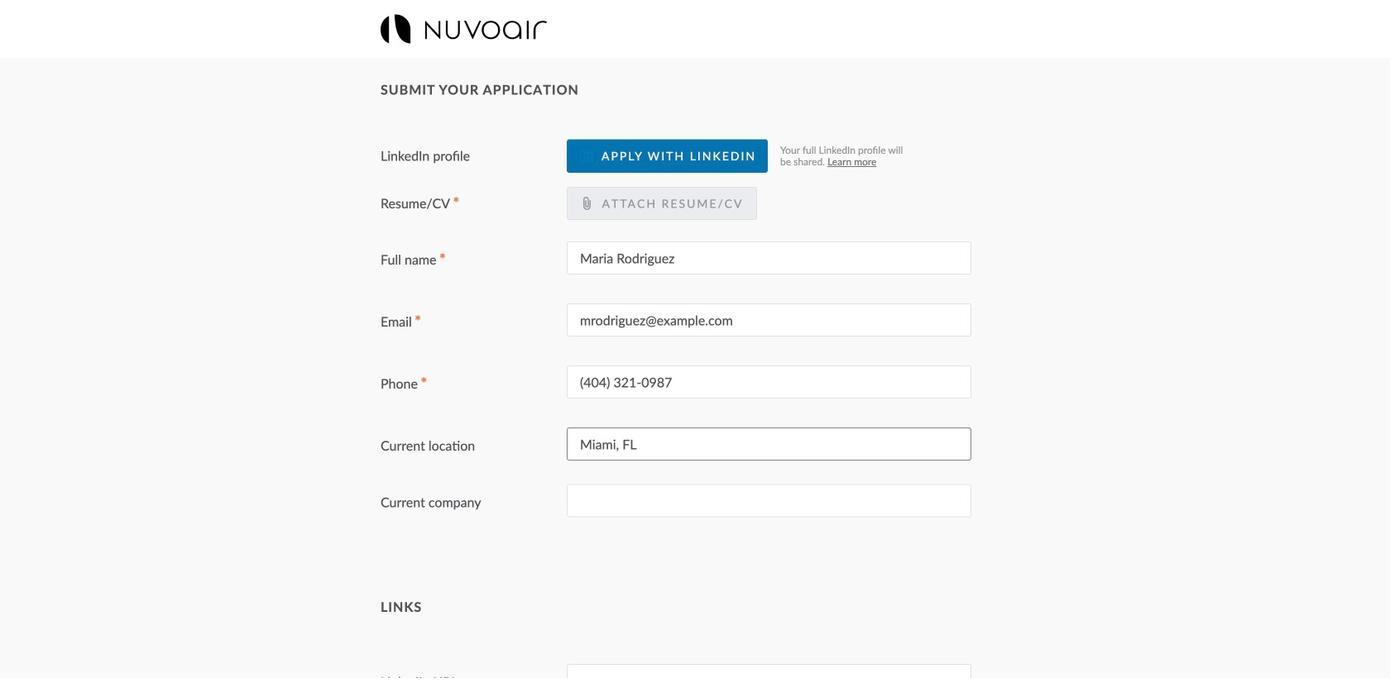 Task type: describe. For each thing, give the bounding box(es) containing it.
paperclip image
[[580, 197, 593, 210]]



Task type: locate. For each thing, give the bounding box(es) containing it.
None text field
[[567, 366, 972, 399], [567, 485, 972, 518], [567, 664, 972, 679], [567, 366, 972, 399], [567, 485, 972, 518], [567, 664, 972, 679]]

nuvoair logo image
[[381, 14, 547, 43]]

None email field
[[567, 304, 972, 337]]

None text field
[[567, 242, 972, 275], [567, 428, 972, 461], [567, 242, 972, 275], [567, 428, 972, 461]]



Task type: vqa. For each thing, say whether or not it's contained in the screenshot.
text field
yes



